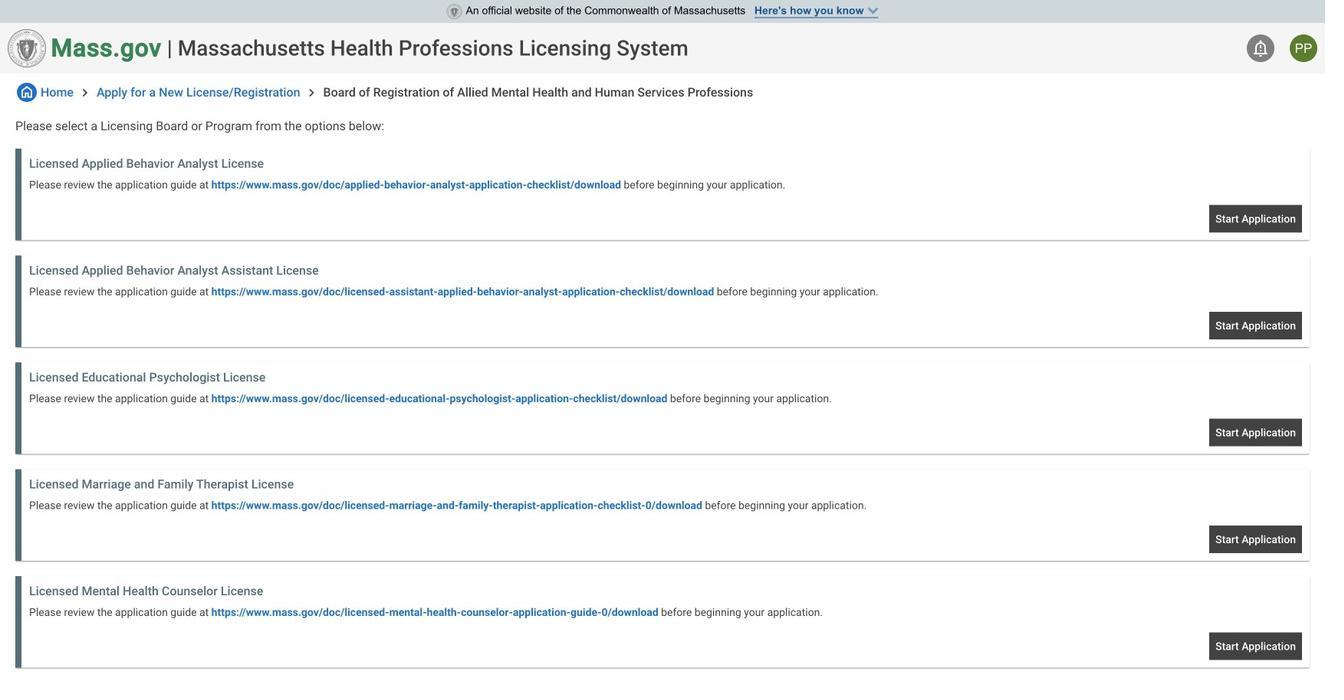 Task type: vqa. For each thing, say whether or not it's contained in the screenshot.
1st no color icon from right
no



Task type: locate. For each thing, give the bounding box(es) containing it.
massachusetts state seal image
[[8, 29, 46, 68]]

1 vertical spatial no color image
[[304, 85, 320, 100]]

no color image
[[17, 83, 37, 102], [77, 85, 93, 100]]

heading
[[178, 36, 689, 61]]

no color image
[[1252, 39, 1270, 58], [304, 85, 320, 100]]

1 horizontal spatial no color image
[[77, 85, 93, 100]]

0 vertical spatial no color image
[[1252, 39, 1270, 58]]

0 horizontal spatial no color image
[[304, 85, 320, 100]]



Task type: describe. For each thing, give the bounding box(es) containing it.
1 horizontal spatial no color image
[[1252, 39, 1270, 58]]

massachusetts state seal image
[[447, 4, 462, 19]]

0 horizontal spatial no color image
[[17, 83, 37, 102]]



